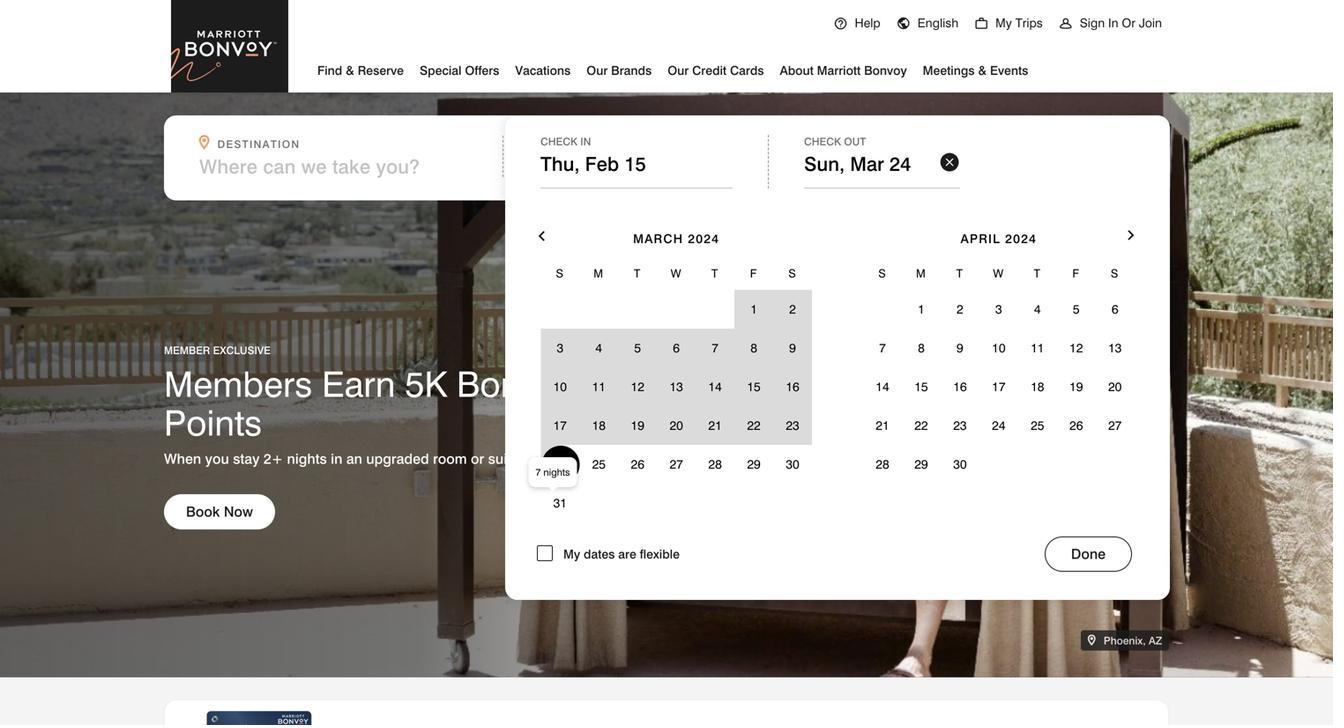 Task type: describe. For each thing, give the bounding box(es) containing it.
in for or
[[1108, 15, 1119, 30]]

row group for april
[[863, 290, 1135, 484]]

when
[[164, 451, 201, 468]]

exclusive
[[213, 344, 271, 357]]

book now
[[186, 503, 253, 521]]

points
[[164, 402, 262, 444]]

24 inside row group
[[992, 418, 1006, 433]]

sun, inside 38 nights thu, feb 15 - sun, mar 24
[[664, 155, 705, 178]]

1 vertical spatial 4
[[596, 341, 602, 356]]

member exclusive members earn 5k bonus points when you stay 2+ nights in an upgraded room or suite.
[[164, 344, 558, 468]]

1 23 from the left
[[786, 418, 799, 433]]

earn
[[322, 363, 395, 406]]

april
[[961, 231, 1001, 246]]

0 vertical spatial 5
[[1073, 302, 1080, 317]]

or inside member exclusive members earn 5k bonus points when you stay 2+ nights in an upgraded room or suite.
[[471, 451, 484, 468]]

f for 1
[[750, 267, 758, 280]]

3 s from the left
[[878, 267, 887, 280]]

f for 6
[[1073, 267, 1080, 280]]

0 horizontal spatial 12
[[631, 380, 644, 395]]

row containing 25
[[541, 445, 812, 484]]

members
[[164, 363, 312, 406]]

& for meetings
[[978, 63, 987, 78]]

7 nights
[[536, 467, 570, 478]]

bonus
[[457, 363, 558, 406]]

2 2 from the left
[[957, 302, 964, 317]]

1 vertical spatial 3
[[557, 341, 564, 356]]

1 vertical spatial 11
[[592, 380, 606, 395]]

member
[[164, 344, 210, 357]]

my for my dates are flexible
[[563, 547, 580, 562]]

2 horizontal spatial 7
[[879, 341, 886, 356]]

1 horizontal spatial 12
[[1070, 341, 1083, 356]]

book
[[186, 503, 220, 521]]

bonvoy
[[864, 63, 907, 78]]

help
[[855, 15, 881, 30]]

1 t from the left
[[634, 267, 641, 280]]

find & reserve
[[317, 63, 404, 78]]

& for find
[[346, 63, 354, 78]]

nights
[[287, 451, 327, 468]]

nights for 38 nights thu, feb 15 - sun, mar 24
[[582, 138, 628, 151]]

grid containing april 2024
[[863, 206, 1135, 484]]

1 30 from the left
[[786, 457, 799, 472]]

row group for march
[[541, 290, 812, 523]]

our brands button
[[587, 56, 652, 82]]

row containing 21
[[863, 406, 1135, 445]]

1 14 from the left
[[708, 380, 722, 395]]

an
[[346, 451, 362, 468]]

marriott
[[817, 63, 861, 78]]

2 14 from the left
[[876, 380, 889, 395]]

help link
[[826, 0, 889, 46]]

38
[[564, 138, 578, 151]]

location image
[[1088, 635, 1101, 648]]

1 29 from the left
[[747, 457, 761, 472]]

round image for my trips
[[974, 17, 989, 31]]

march
[[633, 231, 684, 246]]

brands
[[611, 63, 652, 78]]

marriott bonvoy boundless® credit card from chase image
[[186, 712, 332, 726]]

round image for sign in or join
[[1059, 17, 1073, 31]]

mar inside the check out sun, mar 24
[[850, 153, 884, 175]]

0 horizontal spatial 5
[[634, 341, 641, 356]]

0 horizontal spatial 27
[[670, 457, 683, 472]]

w for march
[[671, 267, 682, 280]]

1 horizontal spatial 6
[[1112, 302, 1119, 317]]

thu, for thu, feb 15 - sun, mar 24
[[541, 155, 581, 178]]

reserve
[[358, 63, 404, 78]]

vacations
[[515, 63, 571, 78]]

in for thu,
[[580, 135, 591, 148]]

31 row
[[541, 484, 812, 523]]

1 horizontal spatial 3
[[995, 302, 1002, 317]]

1 horizontal spatial 13
[[1108, 341, 1122, 356]]

check for thu, feb 15
[[541, 135, 578, 148]]

0 horizontal spatial 7
[[536, 467, 541, 478]]

2024 for march 2024
[[688, 231, 720, 246]]

1 horizontal spatial 20
[[1108, 380, 1122, 395]]

1 vertical spatial 17
[[553, 418, 567, 433]]

38 nights thu, feb 15 - sun, mar 24
[[541, 138, 771, 178]]

0 horizontal spatial 18
[[592, 418, 606, 433]]

sun, inside the check out sun, mar 24
[[804, 153, 845, 175]]

0 vertical spatial 25
[[1031, 418, 1044, 433]]

1 horizontal spatial 18
[[1031, 380, 1044, 395]]

about marriott bonvoy button
[[780, 56, 907, 82]]

room
[[433, 451, 467, 468]]

1 21 from the left
[[708, 418, 722, 433]]

m for march 2024
[[594, 267, 604, 280]]

our for our credit cards
[[668, 63, 689, 78]]

nights for 7 nights
[[543, 467, 570, 478]]

meetings & events button
[[923, 56, 1028, 82]]

1 vertical spatial 19
[[631, 418, 644, 433]]

0 horizontal spatial 10
[[553, 380, 567, 395]]

you
[[205, 451, 229, 468]]

2 23 from the left
[[953, 418, 967, 433]]

1 22 from the left
[[747, 418, 761, 433]]

1 vertical spatial 20
[[670, 418, 683, 433]]

meetings & events
[[923, 63, 1028, 78]]

1 horizontal spatial 11
[[1031, 341, 1044, 356]]

march 2024
[[633, 231, 720, 246]]

sign in or join
[[1080, 15, 1162, 30]]

15 inside 38 nights thu, feb 15 - sun, mar 24
[[625, 155, 647, 178]]

suite.
[[488, 451, 523, 468]]

1 16 from the left
[[786, 380, 799, 395]]

row containing 7
[[863, 329, 1135, 368]]

our credit cards
[[668, 63, 764, 78]]

special
[[420, 63, 462, 78]]

my dates are flexible
[[563, 547, 680, 562]]

my trips button
[[967, 0, 1051, 46]]

2+
[[264, 451, 283, 468]]

2 21 from the left
[[876, 418, 889, 433]]

check for sun, mar 24
[[804, 135, 841, 148]]

1 2 from the left
[[789, 302, 796, 317]]

about
[[780, 63, 814, 78]]

0 vertical spatial 19
[[1070, 380, 1083, 395]]

24 inside 38 nights thu, feb 15 - sun, mar 24
[[749, 155, 771, 178]]

24 inside the check out sun, mar 24
[[890, 153, 911, 175]]

find
[[317, 63, 342, 78]]

april 2024
[[961, 231, 1037, 246]]

meetings
[[923, 63, 975, 78]]

special offers
[[420, 63, 499, 78]]

m for april 2024
[[916, 267, 927, 280]]

2 1 from the left
[[918, 302, 925, 317]]

5k
[[405, 363, 447, 406]]

1 1 from the left
[[751, 302, 757, 317]]

my trips
[[996, 15, 1043, 30]]

done
[[1071, 546, 1106, 563]]



Task type: vqa. For each thing, say whether or not it's contained in the screenshot.
Algeria
no



Task type: locate. For each thing, give the bounding box(es) containing it.
1 horizontal spatial w
[[993, 267, 1005, 280]]

2024 right march
[[688, 231, 720, 246]]

phoenix, az link
[[1081, 631, 1169, 651]]

0 horizontal spatial in
[[580, 135, 591, 148]]

now
[[224, 503, 253, 521]]

& left events
[[978, 63, 987, 78]]

t down the march 2024
[[711, 267, 719, 280]]

round image inside my trips button
[[974, 17, 989, 31]]

0 horizontal spatial 21
[[708, 418, 722, 433]]

sun,
[[804, 153, 845, 175], [664, 155, 705, 178]]

t down march
[[634, 267, 641, 280]]

2
[[789, 302, 796, 317], [957, 302, 964, 317]]

1 horizontal spatial f
[[1073, 267, 1080, 280]]

are
[[618, 547, 636, 562]]

in
[[1108, 15, 1119, 30], [580, 135, 591, 148]]

&
[[346, 63, 354, 78], [978, 63, 987, 78]]

1 vertical spatial 25
[[592, 457, 606, 472]]

sun, right -
[[664, 155, 705, 178]]

my left dates
[[563, 547, 580, 562]]

1 horizontal spatial nights
[[582, 138, 628, 151]]

az
[[1149, 635, 1162, 648]]

check down vacations at the left top of page
[[541, 135, 578, 148]]

1 w from the left
[[671, 267, 682, 280]]

1 round image from the left
[[834, 17, 848, 31]]

4
[[1034, 302, 1041, 317], [596, 341, 602, 356]]

1 horizontal spatial &
[[978, 63, 987, 78]]

cards
[[730, 63, 764, 78]]

0 horizontal spatial or
[[471, 451, 484, 468]]

offers
[[465, 63, 499, 78]]

1 9 from the left
[[789, 341, 796, 356]]

our
[[587, 63, 608, 78], [668, 63, 689, 78]]

3 t from the left
[[956, 267, 964, 280]]

check
[[541, 135, 578, 148], [804, 135, 841, 148]]

1 horizontal spatial 25
[[1031, 418, 1044, 433]]

round image left my trips at the right top
[[974, 17, 989, 31]]

None search field
[[164, 116, 1170, 600]]

feb inside 38 nights thu, feb 15 - sun, mar 24
[[586, 155, 620, 178]]

round image inside sign in or join dropdown button
[[1059, 17, 1073, 31]]

0 horizontal spatial 25
[[592, 457, 606, 472]]

or inside dropdown button
[[1122, 15, 1136, 30]]

0 vertical spatial in
[[1108, 15, 1119, 30]]

4 t from the left
[[1034, 267, 1041, 280]]

grid containing march 2024
[[541, 206, 812, 523]]

0 horizontal spatial 26
[[631, 457, 644, 472]]

2024 for april 2024
[[1005, 231, 1037, 246]]

english button
[[889, 0, 967, 46]]

1 8 from the left
[[751, 341, 757, 356]]

0 vertical spatial 17
[[992, 380, 1006, 395]]

1 check from the left
[[541, 135, 578, 148]]

destination
[[217, 138, 300, 151]]

done button
[[1045, 537, 1132, 572]]

1 horizontal spatial grid
[[863, 206, 1135, 484]]

row containing 3
[[541, 329, 812, 368]]

our for our brands
[[587, 63, 608, 78]]

0 vertical spatial 26
[[1070, 418, 1083, 433]]

1 horizontal spatial check
[[804, 135, 841, 148]]

2 horizontal spatial 24
[[992, 418, 1006, 433]]

1 grid from the left
[[541, 206, 812, 523]]

2 16 from the left
[[953, 380, 967, 395]]

0 vertical spatial 18
[[1031, 380, 1044, 395]]

m
[[594, 267, 604, 280], [916, 267, 927, 280]]

0 vertical spatial 20
[[1108, 380, 1122, 395]]

row
[[541, 257, 812, 290], [863, 257, 1135, 290], [541, 290, 812, 329], [863, 290, 1135, 329], [541, 329, 812, 368], [863, 329, 1135, 368], [541, 368, 812, 406], [863, 368, 1135, 406], [541, 406, 812, 445], [863, 406, 1135, 445], [541, 445, 812, 484], [863, 445, 1135, 484]]

0 horizontal spatial 30
[[786, 457, 799, 472]]

Destination text field
[[199, 155, 469, 178]]

in
[[331, 451, 342, 468]]

21
[[708, 418, 722, 433], [876, 418, 889, 433]]

0 horizontal spatial 13
[[670, 380, 683, 395]]

row containing 10
[[541, 368, 812, 406]]

15 inside check in thu, feb 15
[[624, 153, 646, 175]]

2 row group from the left
[[863, 290, 1135, 484]]

round image inside english button
[[897, 17, 911, 31]]

1 vertical spatial 27
[[670, 457, 683, 472]]

nights
[[582, 138, 628, 151], [543, 467, 570, 478]]

vacations button
[[515, 56, 571, 82]]

1 horizontal spatial m
[[916, 267, 927, 280]]

t down april
[[956, 267, 964, 280]]

check inside the check out sun, mar 24
[[804, 135, 841, 148]]

2 28 from the left
[[876, 457, 889, 472]]

feb for thu, feb 15
[[585, 153, 619, 175]]

phoenix, az
[[1101, 635, 1162, 648]]

0 horizontal spatial 8
[[751, 341, 757, 356]]

row containing 28
[[863, 445, 1135, 484]]

1 horizontal spatial 24
[[890, 153, 911, 175]]

1 horizontal spatial 27
[[1108, 418, 1122, 433]]

2 m from the left
[[916, 267, 927, 280]]

our credit cards link
[[668, 56, 764, 82]]

0 horizontal spatial 17
[[553, 418, 567, 433]]

round image inside help link
[[834, 17, 848, 31]]

0 horizontal spatial 9
[[789, 341, 796, 356]]

0 horizontal spatial 4
[[596, 341, 602, 356]]

sun, down out
[[804, 153, 845, 175]]

grid
[[541, 206, 812, 523], [863, 206, 1135, 484]]

1 vertical spatial my
[[563, 547, 580, 562]]

19
[[1070, 380, 1083, 395], [631, 418, 644, 433]]

0 horizontal spatial 1
[[751, 302, 757, 317]]

2 2024 from the left
[[1005, 231, 1037, 246]]

1 horizontal spatial 26
[[1070, 418, 1083, 433]]

1
[[751, 302, 757, 317], [918, 302, 925, 317]]

round image for help
[[834, 17, 848, 31]]

1 horizontal spatial mar
[[850, 153, 884, 175]]

27
[[1108, 418, 1122, 433], [670, 457, 683, 472]]

17
[[992, 380, 1006, 395], [553, 418, 567, 433]]

1 & from the left
[[346, 63, 354, 78]]

stay
[[233, 451, 260, 468]]

1 vertical spatial 10
[[553, 380, 567, 395]]

1 vertical spatial 26
[[631, 457, 644, 472]]

3 up bonus
[[557, 341, 564, 356]]

1 row group from the left
[[541, 290, 812, 523]]

0 horizontal spatial grid
[[541, 206, 812, 523]]

my for my trips
[[996, 15, 1012, 30]]

none search field containing thu, feb 15
[[164, 116, 1170, 600]]

2 check from the left
[[804, 135, 841, 148]]

flexible
[[640, 547, 680, 562]]

1 2024 from the left
[[688, 231, 720, 246]]

25
[[1031, 418, 1044, 433], [592, 457, 606, 472]]

w down the march 2024
[[671, 267, 682, 280]]

1 vertical spatial 6
[[673, 341, 680, 356]]

0 vertical spatial 6
[[1112, 302, 1119, 317]]

11
[[1031, 341, 1044, 356], [592, 380, 606, 395]]

t
[[634, 267, 641, 280], [711, 267, 719, 280], [956, 267, 964, 280], [1034, 267, 1041, 280]]

0 vertical spatial 11
[[1031, 341, 1044, 356]]

2 29 from the left
[[915, 457, 928, 472]]

1 horizontal spatial or
[[1122, 15, 1136, 30]]

26
[[1070, 418, 1083, 433], [631, 457, 644, 472]]

mar right -
[[710, 155, 744, 178]]

mar down out
[[850, 153, 884, 175]]

out
[[844, 135, 866, 148]]

1 horizontal spatial 21
[[876, 418, 889, 433]]

1 horizontal spatial 30
[[953, 457, 967, 472]]

10
[[992, 341, 1006, 356], [553, 380, 567, 395]]

0 vertical spatial my
[[996, 15, 1012, 30]]

1 horizontal spatial sun,
[[804, 153, 845, 175]]

2 8 from the left
[[918, 341, 925, 356]]

0 horizontal spatial 16
[[786, 380, 799, 395]]

1 28 from the left
[[708, 457, 722, 472]]

3
[[995, 302, 1002, 317], [557, 341, 564, 356]]

credit
[[692, 63, 727, 78]]

1 horizontal spatial 1
[[918, 302, 925, 317]]

0 horizontal spatial 22
[[747, 418, 761, 433]]

14
[[708, 380, 722, 395], [876, 380, 889, 395]]

30
[[786, 457, 799, 472], [953, 457, 967, 472]]

0 horizontal spatial 29
[[747, 457, 761, 472]]

13
[[1108, 341, 1122, 356], [670, 380, 683, 395]]

2 t from the left
[[711, 267, 719, 280]]

special offers button
[[420, 56, 499, 82]]

-
[[652, 155, 659, 178]]

3 down april 2024
[[995, 302, 1002, 317]]

0 horizontal spatial 2024
[[688, 231, 720, 246]]

1 horizontal spatial 23
[[953, 418, 967, 433]]

29
[[747, 457, 761, 472], [915, 457, 928, 472]]

w for april
[[993, 267, 1005, 280]]

row group
[[541, 290, 812, 523], [863, 290, 1135, 484]]

0 horizontal spatial row group
[[541, 290, 812, 523]]

check in thu, feb 15
[[541, 135, 646, 175]]

2 22 from the left
[[915, 418, 928, 433]]

feb
[[585, 153, 619, 175], [586, 155, 620, 178]]

check left out
[[804, 135, 841, 148]]

15
[[624, 153, 646, 175], [625, 155, 647, 178], [747, 380, 761, 395], [915, 380, 928, 395]]

31
[[553, 496, 567, 511]]

upgraded
[[366, 451, 429, 468]]

check inside check in thu, feb 15
[[541, 135, 578, 148]]

0 horizontal spatial w
[[671, 267, 682, 280]]

about marriott bonvoy
[[780, 63, 907, 78]]

1 horizontal spatial 4
[[1034, 302, 1041, 317]]

0 horizontal spatial 6
[[673, 341, 680, 356]]

0 horizontal spatial f
[[750, 267, 758, 280]]

feb for thu, feb 15 - sun, mar 24
[[586, 155, 620, 178]]

thu, inside 38 nights thu, feb 15 - sun, mar 24
[[541, 155, 581, 178]]

0 vertical spatial or
[[1122, 15, 1136, 30]]

9
[[789, 341, 796, 356], [957, 341, 964, 356]]

mar inside 38 nights thu, feb 15 - sun, mar 24
[[710, 155, 744, 178]]

thu,
[[541, 153, 580, 175], [541, 155, 581, 178]]

1 horizontal spatial 10
[[992, 341, 1006, 356]]

0 horizontal spatial sun,
[[664, 155, 705, 178]]

2 round image from the left
[[897, 17, 911, 31]]

sign
[[1080, 15, 1105, 30]]

sign in or join button
[[1051, 0, 1170, 46]]

1 horizontal spatial 19
[[1070, 380, 1083, 395]]

1 horizontal spatial 7
[[712, 341, 719, 356]]

2 & from the left
[[978, 63, 987, 78]]

in inside dropdown button
[[1108, 15, 1119, 30]]

0 vertical spatial 4
[[1034, 302, 1041, 317]]

in right sign at the top right of page
[[1108, 15, 1119, 30]]

2 f from the left
[[1073, 267, 1080, 280]]

0 vertical spatial 10
[[992, 341, 1006, 356]]

18
[[1031, 380, 1044, 395], [592, 418, 606, 433]]

in right 38
[[580, 135, 591, 148]]

1 vertical spatial 13
[[670, 380, 683, 395]]

2 30 from the left
[[953, 457, 967, 472]]

4 s from the left
[[1111, 267, 1119, 280]]

1 horizontal spatial 2024
[[1005, 231, 1037, 246]]

0 horizontal spatial 11
[[592, 380, 606, 395]]

my
[[996, 15, 1012, 30], [563, 547, 580, 562]]

or left join
[[1122, 15, 1136, 30]]

or right 'room'
[[471, 451, 484, 468]]

our inside "our brands" dropdown button
[[587, 63, 608, 78]]

book now link
[[164, 495, 275, 530]]

12
[[1070, 341, 1083, 356], [631, 380, 644, 395]]

s
[[556, 267, 564, 280], [789, 267, 797, 280], [878, 267, 887, 280], [1111, 267, 1119, 280]]

my left trips
[[996, 15, 1012, 30]]

destination field
[[199, 155, 492, 178]]

2 our from the left
[[668, 63, 689, 78]]

or
[[1122, 15, 1136, 30], [471, 451, 484, 468]]

8
[[751, 341, 757, 356], [918, 341, 925, 356]]

nights right 38
[[582, 138, 628, 151]]

english
[[918, 15, 959, 30]]

round image left help
[[834, 17, 848, 31]]

0 vertical spatial 13
[[1108, 341, 1122, 356]]

1 vertical spatial nights
[[543, 467, 570, 478]]

round image left english
[[897, 17, 911, 31]]

t down april 2024
[[1034, 267, 1041, 280]]

our left brands
[[587, 63, 608, 78]]

1 horizontal spatial my
[[996, 15, 1012, 30]]

1 horizontal spatial 14
[[876, 380, 889, 395]]

0 horizontal spatial our
[[587, 63, 608, 78]]

1 f from the left
[[750, 267, 758, 280]]

16
[[786, 380, 799, 395], [953, 380, 967, 395]]

0 vertical spatial 12
[[1070, 341, 1083, 356]]

1 horizontal spatial 9
[[957, 341, 964, 356]]

7
[[712, 341, 719, 356], [879, 341, 886, 356], [536, 467, 541, 478]]

thu, for thu, feb 15
[[541, 153, 580, 175]]

my inside button
[[996, 15, 1012, 30]]

0 horizontal spatial 28
[[708, 457, 722, 472]]

2 grid from the left
[[863, 206, 1135, 484]]

nights up '31' at the bottom of page
[[543, 467, 570, 478]]

round image
[[834, 17, 848, 31], [897, 17, 911, 31], [974, 17, 989, 31], [1059, 17, 1073, 31]]

1 m from the left
[[594, 267, 604, 280]]

round image for english
[[897, 17, 911, 31]]

0 horizontal spatial 24
[[749, 155, 771, 178]]

& right find
[[346, 63, 354, 78]]

row containing 17
[[541, 406, 812, 445]]

4 round image from the left
[[1059, 17, 1073, 31]]

check out sun, mar 24
[[804, 135, 911, 175]]

in inside check in thu, feb 15
[[580, 135, 591, 148]]

0 horizontal spatial 2
[[789, 302, 796, 317]]

round image left sign at the top right of page
[[1059, 17, 1073, 31]]

0 vertical spatial 27
[[1108, 418, 1122, 433]]

thu, inside check in thu, feb 15
[[541, 153, 580, 175]]

join
[[1139, 15, 1162, 30]]

0 horizontal spatial 14
[[708, 380, 722, 395]]

2024 right april
[[1005, 231, 1037, 246]]

1 horizontal spatial 5
[[1073, 302, 1080, 317]]

23
[[786, 418, 799, 433], [953, 418, 967, 433]]

our left credit
[[668, 63, 689, 78]]

feb inside check in thu, feb 15
[[585, 153, 619, 175]]

1 horizontal spatial in
[[1108, 15, 1119, 30]]

22
[[747, 418, 761, 433], [915, 418, 928, 433]]

1 our from the left
[[587, 63, 608, 78]]

3 round image from the left
[[974, 17, 989, 31]]

my inside search field
[[563, 547, 580, 562]]

1 s from the left
[[556, 267, 564, 280]]

our brands
[[587, 63, 652, 78]]

trips
[[1016, 15, 1043, 30]]

find & reserve button
[[317, 56, 404, 82]]

2 s from the left
[[789, 267, 797, 280]]

1 horizontal spatial 8
[[918, 341, 925, 356]]

1 horizontal spatial 22
[[915, 418, 928, 433]]

events
[[990, 63, 1028, 78]]

our inside our credit cards link
[[668, 63, 689, 78]]

phoenix,
[[1104, 635, 1146, 648]]

2 w from the left
[[993, 267, 1005, 280]]

1 vertical spatial 12
[[631, 380, 644, 395]]

nights inside 38 nights thu, feb 15 - sun, mar 24
[[582, 138, 628, 151]]

1 vertical spatial in
[[580, 135, 591, 148]]

2 9 from the left
[[957, 341, 964, 356]]

w down april 2024
[[993, 267, 1005, 280]]

w
[[671, 267, 682, 280], [993, 267, 1005, 280]]

row containing 14
[[863, 368, 1135, 406]]

dates
[[584, 547, 615, 562]]

1 vertical spatial 18
[[592, 418, 606, 433]]



